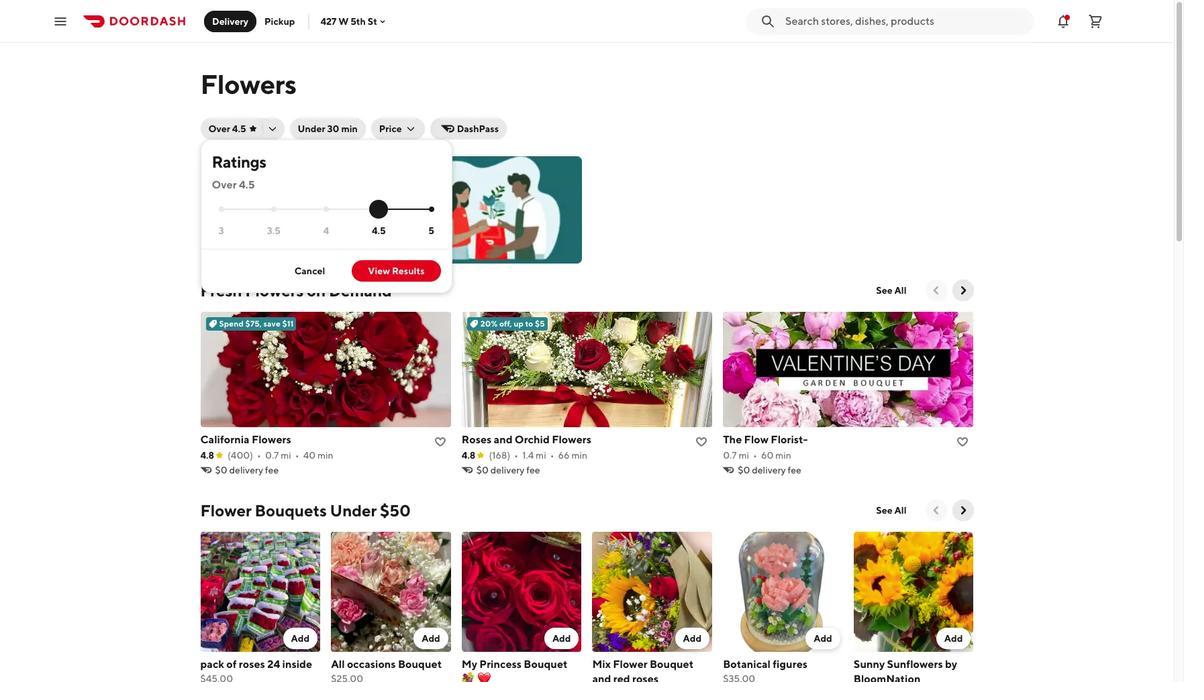 Task type: describe. For each thing, give the bounding box(es) containing it.
see all for flower bouquets under $50
[[876, 506, 907, 516]]

mi inside the flow florist- 0.7 mi • 60 min
[[739, 450, 749, 461]]

off
[[326, 202, 338, 213]]

open menu image
[[52, 13, 68, 29]]

ratings
[[212, 152, 266, 171]]

are
[[252, 189, 265, 199]]

5th
[[351, 16, 366, 27]]

delivery down please
[[217, 242, 250, 253]]

$​0 for california
[[215, 465, 227, 476]]

see for flower bouquets under $50
[[876, 506, 893, 516]]

30
[[327, 124, 339, 134]]

20% off, up to $5
[[481, 319, 545, 329]]

save
[[264, 319, 281, 329]]

to down a
[[348, 216, 357, 226]]

handed
[[292, 202, 324, 213]]

24
[[267, 658, 280, 671]]

any
[[269, 242, 284, 253]]

occasions
[[347, 658, 396, 671]]

3 add from the left
[[552, 634, 571, 644]]

botanical
[[723, 658, 771, 671]]

bouquet for mix flower bouquet and red roses
[[650, 658, 694, 671]]

mi for and
[[536, 450, 546, 461]]

3 stars and over image
[[219, 207, 224, 212]]

red
[[613, 673, 630, 683]]

sunny sunflowers by bloomnation
[[854, 658, 957, 683]]

flowers inside "link"
[[245, 281, 304, 300]]

5
[[428, 225, 434, 236]]

delivery down 4 stars and over icon
[[312, 216, 346, 226]]

florist
[[373, 189, 397, 199]]

on
[[307, 281, 326, 300]]

2 vertical spatial 4.5
[[372, 225, 386, 236]]

expertly
[[267, 189, 302, 199]]

arranged
[[304, 189, 343, 199]]

1 vertical spatial your
[[359, 216, 378, 226]]

pack of roses 24 inside
[[200, 658, 312, 671]]

to left a
[[340, 202, 349, 213]]

quality
[[286, 242, 315, 253]]

6 add from the left
[[944, 634, 963, 644]]

3
[[219, 225, 224, 236]]

delivery for california flowers
[[229, 465, 263, 476]]

bloomnation
[[854, 673, 921, 683]]

flowers up • 0.7 mi • 40 min
[[252, 434, 291, 446]]

california flowers
[[200, 434, 291, 446]]

under inside button
[[298, 124, 325, 134]]

previous button of carousel image
[[929, 504, 943, 518]]

the flow florist- 0.7 mi • 60 min
[[723, 434, 808, 461]]

flower
[[373, 229, 400, 240]]

botanical figures
[[723, 658, 808, 671]]

bouquet for my princess bouquet 💐 ❤️
[[524, 658, 568, 671]]

mix
[[592, 658, 611, 671]]

see all link for demand
[[868, 280, 915, 301]]

under 30 min button
[[290, 118, 366, 140]]

427 w 5th st
[[321, 16, 377, 27]]

high
[[357, 202, 376, 213]]

if
[[345, 229, 350, 240]]

view results
[[368, 266, 425, 277]]

4 stars and over image
[[324, 207, 329, 212]]

mi for flowers
[[281, 450, 291, 461]]

notification bell image
[[1055, 13, 1071, 29]]

pickup
[[265, 16, 295, 27]]

0.7 inside the flow florist- 0.7 mi • 60 min
[[723, 450, 737, 461]]

❤️
[[477, 673, 491, 683]]

the highest quality
[[217, 166, 342, 181]]

the for the flow florist- 0.7 mi • 60 min
[[723, 434, 742, 446]]

see all link for $50
[[868, 500, 915, 522]]

please
[[217, 229, 245, 240]]

doordash
[[300, 229, 343, 240]]

off,
[[499, 319, 512, 329]]

next button of carousel image
[[956, 284, 970, 297]]

over 4.5 button
[[200, 118, 284, 140]]

min inside button
[[341, 124, 358, 134]]

delivery for roses and orchid flowers
[[491, 465, 525, 476]]

to right out
[[289, 229, 298, 240]]

0 horizontal spatial of
[[226, 658, 237, 671]]

$75,
[[245, 319, 262, 329]]

door.
[[380, 216, 401, 226]]

delivery
[[212, 16, 248, 27]]

figures
[[773, 658, 808, 671]]

min inside the flow florist- 0.7 mi • 60 min
[[776, 450, 791, 461]]

has
[[252, 242, 267, 253]]

all occasions bouquet
[[331, 658, 442, 671]]

1 vertical spatial over 4.5
[[212, 179, 255, 191]]

for
[[298, 216, 310, 226]]

highest
[[243, 166, 292, 181]]

427 w 5th st button
[[321, 16, 388, 27]]

out
[[273, 229, 287, 240]]

fresh
[[200, 281, 242, 300]]

sunflowers
[[887, 658, 943, 671]]

$​0 delivery fee for and
[[477, 465, 540, 476]]

0 items, open order cart image
[[1088, 13, 1104, 29]]

spend $75, save $11
[[219, 319, 294, 329]]

1 vertical spatial 4.5
[[239, 179, 255, 191]]

💐
[[462, 673, 475, 683]]

3.5
[[267, 225, 281, 236]]

cancel
[[295, 266, 325, 277]]

pickup button
[[256, 10, 303, 32]]

fresh flowers on demand link
[[200, 280, 392, 301]]

my
[[462, 658, 477, 671]]

price
[[379, 124, 402, 134]]

inside
[[282, 658, 312, 671]]

princess
[[480, 658, 522, 671]]

pack
[[200, 658, 224, 671]]

0 vertical spatial and
[[494, 434, 513, 446]]

demand
[[329, 281, 392, 300]]

40
[[303, 450, 316, 461]]

$5
[[535, 319, 545, 329]]

3 • from the left
[[514, 450, 518, 461]]

all for demand
[[895, 285, 907, 296]]

4
[[323, 225, 329, 236]]

spend
[[219, 319, 244, 329]]

st
[[368, 16, 377, 27]]

reach
[[247, 229, 271, 240]]

1.4
[[522, 450, 534, 461]]

$11
[[282, 319, 294, 329]]

5 add from the left
[[814, 634, 832, 644]]

0 vertical spatial your
[[217, 202, 236, 213]]



Task type: locate. For each thing, give the bounding box(es) containing it.
min right 60
[[776, 450, 791, 461]]

flow
[[744, 434, 769, 446]]

2 mi from the left
[[536, 450, 546, 461]]

of right florist
[[399, 189, 408, 199]]

3 mi from the left
[[739, 450, 749, 461]]

4.5 inside button
[[232, 124, 246, 134]]

over 4.5
[[208, 124, 246, 134], [212, 179, 255, 191]]

0 horizontal spatial fee
[[265, 465, 279, 476]]

mi right 1.4
[[536, 450, 546, 461]]

1 vertical spatial see all
[[876, 506, 907, 516]]

see all for fresh flowers on demand
[[876, 285, 907, 296]]

0 vertical spatial by
[[344, 189, 355, 199]]

orchid
[[515, 434, 550, 446]]

the inside the flow florist- 0.7 mi • 60 min
[[723, 434, 742, 446]]

roses inside mix flower bouquet and red roses
[[632, 673, 659, 683]]

1 bouquet from the left
[[398, 658, 442, 671]]

0 vertical spatial flower
[[200, 501, 252, 520]]

up
[[514, 319, 524, 329]]

4 add from the left
[[683, 634, 702, 644]]

4.8 down roses
[[462, 450, 476, 461]]

flowers up 66
[[552, 434, 591, 446]]

1 horizontal spatial 0.7
[[723, 450, 737, 461]]

your right if
[[352, 229, 371, 240]]

see all left previous button of carousel icon
[[876, 506, 907, 516]]

over up 3 stars and over icon on the left of page
[[212, 179, 237, 191]]

1 0.7 from the left
[[265, 450, 279, 461]]

bouquet inside mix flower bouquet and red roses
[[650, 658, 694, 671]]

over up ratings
[[208, 124, 230, 134]]

1 horizontal spatial bouquet
[[524, 658, 568, 671]]

0 horizontal spatial mi
[[281, 450, 291, 461]]

all
[[895, 285, 907, 296], [895, 506, 907, 516], [331, 658, 345, 671]]

4 • from the left
[[550, 450, 554, 461]]

dashpass
[[457, 124, 499, 134]]

0 vertical spatial see
[[876, 285, 893, 296]]

fresh flowers on demand
[[200, 281, 392, 300]]

5 • from the left
[[753, 450, 757, 461]]

0 horizontal spatial the
[[217, 166, 240, 181]]

3.5 stars and over image
[[271, 207, 276, 212]]

1 horizontal spatial under
[[330, 501, 377, 520]]

and down mix
[[592, 673, 611, 683]]

0 vertical spatial see all
[[876, 285, 907, 296]]

2 see all from the top
[[876, 506, 907, 516]]

$50
[[380, 501, 411, 520]]

add button
[[283, 628, 318, 650], [283, 628, 318, 650], [414, 628, 448, 650], [414, 628, 448, 650], [544, 628, 579, 650], [675, 628, 710, 650], [806, 628, 840, 650], [806, 628, 840, 650], [936, 628, 971, 650], [936, 628, 971, 650]]

4.5 up choice, on the top left of the page
[[239, 179, 255, 191]]

0 vertical spatial under
[[298, 124, 325, 134]]

1 see from the top
[[876, 285, 893, 296]]

0 vertical spatial over
[[208, 124, 230, 134]]

see all link left previous button of carousel icon
[[868, 500, 915, 522]]

4.5 up ratings
[[232, 124, 246, 134]]

flower down (400)
[[200, 501, 252, 520]]

0 horizontal spatial under
[[298, 124, 325, 134]]

4.5 down 4.5 stars and over image
[[372, 225, 386, 236]]

• left 1.4
[[514, 450, 518, 461]]

flowers inside flowers are expertly arranged by the florist of your choice, then handed off to a high performing dasher for delivery to your door. please reach out to doordash if your flower delivery has any quality issues.
[[217, 189, 250, 199]]

4.5
[[232, 124, 246, 134], [239, 179, 255, 191], [372, 225, 386, 236]]

under 30 min
[[298, 124, 358, 134]]

• left 40
[[295, 450, 299, 461]]

choice,
[[237, 202, 268, 213]]

bouquet
[[398, 658, 442, 671], [524, 658, 568, 671], [650, 658, 694, 671]]

roses
[[462, 434, 492, 446]]

see left previous button of carousel icon
[[876, 506, 893, 516]]

of right 'pack'
[[226, 658, 237, 671]]

see for fresh flowers on demand
[[876, 285, 893, 296]]

1 horizontal spatial 4.8
[[462, 450, 476, 461]]

to right up
[[525, 319, 533, 329]]

• inside the flow florist- 0.7 mi • 60 min
[[753, 450, 757, 461]]

427
[[321, 16, 337, 27]]

2 horizontal spatial $​0
[[738, 465, 750, 476]]

0 vertical spatial 4.5
[[232, 124, 246, 134]]

all left previous button of carousel icon
[[895, 506, 907, 516]]

1 mi from the left
[[281, 450, 291, 461]]

• left 66
[[550, 450, 554, 461]]

1 vertical spatial see
[[876, 506, 893, 516]]

1 horizontal spatial flower
[[613, 658, 648, 671]]

2 $​0 delivery fee from the left
[[477, 465, 540, 476]]

1 vertical spatial all
[[895, 506, 907, 516]]

1 horizontal spatial mi
[[536, 450, 546, 461]]

0 horizontal spatial $​0 delivery fee
[[215, 465, 279, 476]]

performing
[[217, 216, 264, 226]]

2 see from the top
[[876, 506, 893, 516]]

flowers
[[200, 68, 296, 100], [217, 189, 250, 199], [245, 281, 304, 300], [252, 434, 291, 446], [552, 434, 591, 446]]

$​0 for roses
[[477, 465, 489, 476]]

$​0 down the flow florist- 0.7 mi • 60 min
[[738, 465, 750, 476]]

2 horizontal spatial $​0 delivery fee
[[738, 465, 802, 476]]

cancel button
[[278, 260, 341, 282]]

all for $50
[[895, 506, 907, 516]]

2 0.7 from the left
[[723, 450, 737, 461]]

• 0.7 mi • 40 min
[[257, 450, 333, 461]]

$​0 delivery fee
[[215, 465, 279, 476], [477, 465, 540, 476], [738, 465, 802, 476]]

then
[[270, 202, 290, 213]]

1 vertical spatial of
[[226, 658, 237, 671]]

4.8
[[200, 450, 214, 461], [462, 450, 476, 461]]

flower inside mix flower bouquet and red roses
[[613, 658, 648, 671]]

1 horizontal spatial of
[[399, 189, 408, 199]]

0 vertical spatial of
[[399, 189, 408, 199]]

0 vertical spatial see all link
[[868, 280, 915, 301]]

bouquets
[[255, 501, 327, 520]]

over 4.5 up ratings
[[208, 124, 246, 134]]

• 1.4 mi • 66 min
[[514, 450, 587, 461]]

1 vertical spatial by
[[945, 658, 957, 671]]

1 vertical spatial roses
[[632, 673, 659, 683]]

your down the high on the left of the page
[[359, 216, 378, 226]]

flower bouquets under $50 link
[[200, 500, 411, 522]]

flower
[[200, 501, 252, 520], [613, 658, 648, 671]]

2 bouquet from the left
[[524, 658, 568, 671]]

2 vertical spatial all
[[331, 658, 345, 671]]

flowers up over 4.5 button
[[200, 68, 296, 100]]

1 vertical spatial under
[[330, 501, 377, 520]]

$​0 down california
[[215, 465, 227, 476]]

next button of carousel image
[[956, 504, 970, 518]]

$​0
[[215, 465, 227, 476], [477, 465, 489, 476], [738, 465, 750, 476]]

0 vertical spatial all
[[895, 285, 907, 296]]

1 horizontal spatial the
[[723, 434, 742, 446]]

1 4.8 from the left
[[200, 450, 214, 461]]

60
[[761, 450, 774, 461]]

0 vertical spatial roses
[[239, 658, 265, 671]]

under
[[298, 124, 325, 134], [330, 501, 377, 520]]

quality
[[295, 166, 342, 181]]

and
[[494, 434, 513, 446], [592, 673, 611, 683]]

2 • from the left
[[295, 450, 299, 461]]

1 horizontal spatial $​0 delivery fee
[[477, 465, 540, 476]]

roses left 24
[[239, 658, 265, 671]]

3 fee from the left
[[788, 465, 802, 476]]

flower bouquets under $50
[[200, 501, 411, 520]]

under left '$50'
[[330, 501, 377, 520]]

the up 3 stars and over icon on the left of page
[[217, 166, 240, 181]]

delivery
[[312, 216, 346, 226], [217, 242, 250, 253], [229, 465, 263, 476], [491, 465, 525, 476], [752, 465, 786, 476]]

and up (168)
[[494, 434, 513, 446]]

$​0 delivery fee down (168)
[[477, 465, 540, 476]]

all left previous button of carousel image
[[895, 285, 907, 296]]

florist-
[[771, 434, 808, 446]]

0 horizontal spatial 0.7
[[265, 450, 279, 461]]

roses
[[239, 658, 265, 671], [632, 673, 659, 683]]

4.8 down california
[[200, 450, 214, 461]]

1 $​0 delivery fee from the left
[[215, 465, 279, 476]]

over inside over 4.5 button
[[208, 124, 230, 134]]

1 vertical spatial flower
[[613, 658, 648, 671]]

2 horizontal spatial bouquet
[[650, 658, 694, 671]]

(168)
[[489, 450, 510, 461]]

$​0 delivery fee down 60
[[738, 465, 802, 476]]

to
[[340, 202, 349, 213], [348, 216, 357, 226], [289, 229, 298, 240], [525, 319, 533, 329]]

2 vertical spatial your
[[352, 229, 371, 240]]

2 add from the left
[[422, 634, 440, 644]]

under left 30
[[298, 124, 325, 134]]

california
[[200, 434, 249, 446]]

your up performing
[[217, 202, 236, 213]]

•
[[257, 450, 261, 461], [295, 450, 299, 461], [514, 450, 518, 461], [550, 450, 554, 461], [753, 450, 757, 461]]

fee for flowers
[[265, 465, 279, 476]]

the left flow
[[723, 434, 742, 446]]

4.8 for roses and orchid flowers
[[462, 450, 476, 461]]

$​0 delivery fee down (400)
[[215, 465, 279, 476]]

delivery down (400)
[[229, 465, 263, 476]]

min right 66
[[572, 450, 587, 461]]

0 horizontal spatial roses
[[239, 658, 265, 671]]

1 horizontal spatial $​0
[[477, 465, 489, 476]]

flowers up save on the left
[[245, 281, 304, 300]]

see all link left previous button of carousel image
[[868, 280, 915, 301]]

1 horizontal spatial by
[[945, 658, 957, 671]]

see
[[876, 285, 893, 296], [876, 506, 893, 516]]

see all left previous button of carousel image
[[876, 285, 907, 296]]

0 horizontal spatial flower
[[200, 501, 252, 520]]

delivery for the flow florist-
[[752, 465, 786, 476]]

(400)
[[228, 450, 253, 461]]

flowers up 3 stars and over icon on the left of page
[[217, 189, 250, 199]]

the
[[357, 189, 371, 199]]

0.7
[[265, 450, 279, 461], [723, 450, 737, 461]]

2 fee from the left
[[526, 465, 540, 476]]

mix flower bouquet and red roses
[[592, 658, 694, 683]]

previous button of carousel image
[[929, 284, 943, 297]]

fee down • 0.7 mi • 40 min
[[265, 465, 279, 476]]

0.7 down california flowers
[[265, 450, 279, 461]]

3 $​0 from the left
[[738, 465, 750, 476]]

2 see all link from the top
[[868, 500, 915, 522]]

delivery down 60
[[752, 465, 786, 476]]

over 4.5 down ratings
[[212, 179, 255, 191]]

1 horizontal spatial fee
[[526, 465, 540, 476]]

1 vertical spatial over
[[212, 179, 237, 191]]

1 • from the left
[[257, 450, 261, 461]]

issues.
[[317, 242, 344, 253]]

1 vertical spatial and
[[592, 673, 611, 683]]

1 see all from the top
[[876, 285, 907, 296]]

0 vertical spatial over 4.5
[[208, 124, 246, 134]]

flower up red
[[613, 658, 648, 671]]

2 horizontal spatial mi
[[739, 450, 749, 461]]

2 horizontal spatial fee
[[788, 465, 802, 476]]

1 horizontal spatial roses
[[632, 673, 659, 683]]

fee down florist-
[[788, 465, 802, 476]]

my princess bouquet 💐 ❤️
[[462, 658, 568, 683]]

3 bouquet from the left
[[650, 658, 694, 671]]

0 horizontal spatial by
[[344, 189, 355, 199]]

2 $​0 from the left
[[477, 465, 489, 476]]

1 fee from the left
[[265, 465, 279, 476]]

$​0 down roses
[[477, 465, 489, 476]]

0 horizontal spatial and
[[494, 434, 513, 446]]

5 stars and over image
[[429, 207, 434, 212]]

by inside sunny sunflowers by bloomnation
[[945, 658, 957, 671]]

by up a
[[344, 189, 355, 199]]

see left previous button of carousel image
[[876, 285, 893, 296]]

of inside flowers are expertly arranged by the florist of your choice, then handed off to a high performing dasher for delivery to your door. please reach out to doordash if your flower delivery has any quality issues.
[[399, 189, 408, 199]]

dasher
[[266, 216, 296, 226]]

0.7 left 60
[[723, 450, 737, 461]]

min right 30
[[341, 124, 358, 134]]

the for the highest quality
[[217, 166, 240, 181]]

see all link
[[868, 280, 915, 301], [868, 500, 915, 522]]

$​0 delivery fee for flowers
[[215, 465, 279, 476]]

bouquet inside my princess bouquet 💐 ❤️
[[524, 658, 568, 671]]

delivery down (168)
[[491, 465, 525, 476]]

0 horizontal spatial 4.8
[[200, 450, 214, 461]]

see all
[[876, 285, 907, 296], [876, 506, 907, 516]]

flowers are expertly arranged by the florist of your choice, then handed off to a high performing dasher for delivery to your door. please reach out to doordash if your flower delivery has any quality issues.
[[217, 189, 408, 253]]

1 see all link from the top
[[868, 280, 915, 301]]

2 4.8 from the left
[[462, 450, 476, 461]]

view results button
[[352, 260, 441, 282]]

min right 40
[[318, 450, 333, 461]]

bouquet for all occasions bouquet
[[398, 658, 442, 671]]

mi left 40
[[281, 450, 291, 461]]

1 vertical spatial see all link
[[868, 500, 915, 522]]

mi down flow
[[739, 450, 749, 461]]

0 horizontal spatial bouquet
[[398, 658, 442, 671]]

0 horizontal spatial $​0
[[215, 465, 227, 476]]

mi
[[281, 450, 291, 461], [536, 450, 546, 461], [739, 450, 749, 461]]

price button
[[371, 118, 425, 140]]

66
[[558, 450, 570, 461]]

3 $​0 delivery fee from the left
[[738, 465, 802, 476]]

1 horizontal spatial and
[[592, 673, 611, 683]]

1 vertical spatial the
[[723, 434, 742, 446]]

by right sunflowers
[[945, 658, 957, 671]]

results
[[392, 266, 425, 277]]

1 add from the left
[[291, 634, 310, 644]]

fee for and
[[526, 465, 540, 476]]

4.8 for california flowers
[[200, 450, 214, 461]]

• right (400)
[[257, 450, 261, 461]]

and inside mix flower bouquet and red roses
[[592, 673, 611, 683]]

over 4.5 inside button
[[208, 124, 246, 134]]

roses right red
[[632, 673, 659, 683]]

• left 60
[[753, 450, 757, 461]]

view
[[368, 266, 390, 277]]

1 $​0 from the left
[[215, 465, 227, 476]]

roses and orchid flowers
[[462, 434, 591, 446]]

delivery button
[[204, 10, 256, 32]]

Store search: begin typing to search for stores available on DoorDash text field
[[785, 14, 1026, 29]]

fee down 1.4
[[526, 465, 540, 476]]

4.5 stars and over image
[[376, 207, 381, 212]]

dashpass button
[[430, 118, 507, 140]]

0 vertical spatial the
[[217, 166, 240, 181]]

all left occasions
[[331, 658, 345, 671]]

by inside flowers are expertly arranged by the florist of your choice, then handed off to a high performing dasher for delivery to your door. please reach out to doordash if your flower delivery has any quality issues.
[[344, 189, 355, 199]]



